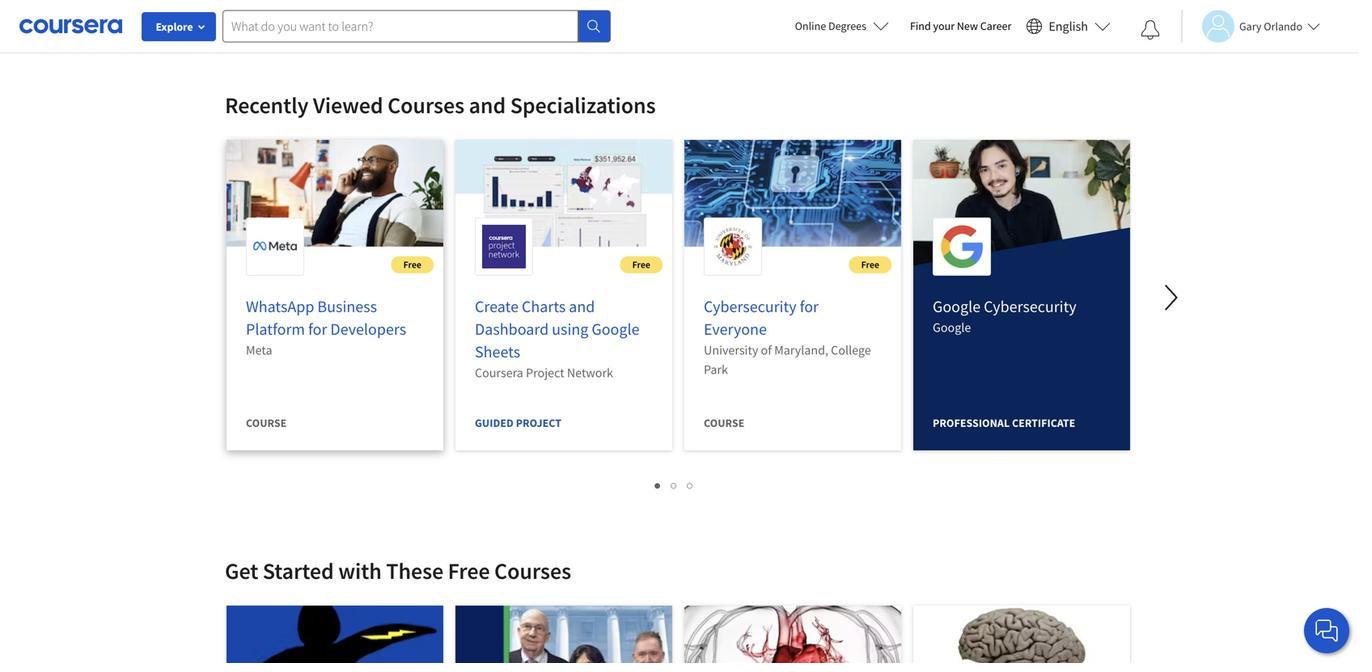 Task type: describe. For each thing, give the bounding box(es) containing it.
1 button
[[650, 476, 666, 494]]

explore
[[156, 19, 193, 34]]

project inside create charts and dashboard using google sheets coursera project network
[[526, 365, 564, 381]]

park
[[704, 362, 728, 378]]

3
[[687, 477, 694, 493]]

find your new career link
[[902, 16, 1020, 36]]

english button
[[1020, 0, 1117, 53]]

google inside create charts and dashboard using google sheets coursera project network
[[592, 319, 640, 339]]

0 horizontal spatial and
[[469, 91, 506, 119]]

dashboard
[[475, 319, 549, 339]]

free for cybersecurity for everyone
[[861, 259, 880, 271]]

using
[[552, 319, 589, 339]]

for inside cybersecurity for everyone university of maryland, college park
[[800, 297, 819, 317]]

1
[[655, 477, 662, 493]]

everyone
[[704, 319, 767, 339]]

create charts and dashboard using google sheets link
[[475, 297, 640, 362]]

specializations
[[510, 91, 656, 119]]

for inside the "whatsapp business platform for developers meta"
[[308, 319, 327, 339]]

course for university
[[704, 416, 745, 430]]

whatsapp business platform for developers meta
[[246, 297, 406, 358]]

professional
[[933, 416, 1010, 430]]

cybersecurity for everyone link
[[704, 297, 819, 339]]

list inside recently viewed courses and specializations carousel element
[[217, 476, 1132, 494]]

online
[[795, 19, 826, 33]]

charts
[[522, 297, 566, 317]]

degrees
[[829, 19, 867, 33]]

free for create charts and dashboard using google sheets
[[632, 259, 651, 271]]

university
[[704, 342, 758, 358]]

online degrees
[[795, 19, 867, 33]]

find
[[910, 19, 931, 33]]

gary orlando button
[[1181, 10, 1321, 42]]

gary
[[1240, 19, 1262, 34]]

next slide image
[[1152, 278, 1191, 317]]

show notifications image
[[1141, 20, 1160, 40]]

coursera image
[[19, 13, 122, 39]]

create charts and dashboard using google sheets coursera project network
[[475, 297, 640, 381]]

and inside create charts and dashboard using google sheets coursera project network
[[569, 297, 595, 317]]

get started with these free courses
[[225, 557, 571, 585]]

explore button
[[142, 12, 216, 41]]

2 button
[[666, 476, 683, 494]]

0 horizontal spatial courses
[[388, 91, 465, 119]]

these
[[386, 557, 444, 585]]

free for whatsapp business platform for developers
[[403, 259, 422, 271]]

professional certificate
[[933, 416, 1076, 430]]

2
[[671, 477, 678, 493]]

maryland,
[[774, 342, 829, 358]]

find your new career
[[910, 19, 1012, 33]]

developers
[[330, 319, 406, 339]]

your
[[933, 19, 955, 33]]



Task type: vqa. For each thing, say whether or not it's contained in the screenshot.
WhatsApp Business Platform for Developers Free
yes



Task type: locate. For each thing, give the bounding box(es) containing it.
course down meta at the left
[[246, 416, 287, 430]]

course for for
[[246, 416, 287, 430]]

started
[[263, 557, 334, 585]]

1 vertical spatial project
[[516, 416, 562, 430]]

of
[[761, 342, 772, 358]]

cybersecurity
[[704, 297, 797, 317], [984, 297, 1077, 317]]

college
[[831, 342, 871, 358]]

gary orlando
[[1240, 19, 1303, 34]]

0 vertical spatial and
[[469, 91, 506, 119]]

career
[[981, 19, 1012, 33]]

network
[[567, 365, 613, 381]]

for down business
[[308, 319, 327, 339]]

1 cybersecurity from the left
[[704, 297, 797, 317]]

courses
[[388, 91, 465, 119], [494, 557, 571, 585]]

1 vertical spatial courses
[[494, 557, 571, 585]]

create
[[475, 297, 519, 317]]

list
[[217, 476, 1132, 494]]

1 course from the left
[[246, 416, 287, 430]]

cybersecurity for everyone university of maryland, college park
[[704, 297, 871, 378]]

certificate
[[1012, 416, 1076, 430]]

get started with these free courses carousel element
[[217, 508, 1359, 663]]

whatsapp business platform for developers link
[[246, 297, 406, 339]]

project right 'guided'
[[516, 416, 562, 430]]

recently viewed courses and specializations
[[225, 91, 656, 119]]

whatsapp
[[246, 297, 314, 317]]

google cybersecurity google
[[933, 297, 1077, 336]]

1 horizontal spatial cybersecurity
[[984, 297, 1077, 317]]

0 horizontal spatial cybersecurity
[[704, 297, 797, 317]]

1 vertical spatial and
[[569, 297, 595, 317]]

viewed
[[313, 91, 383, 119]]

0 vertical spatial courses
[[388, 91, 465, 119]]

online degrees button
[[782, 8, 902, 44]]

get
[[225, 557, 258, 585]]

with
[[338, 557, 382, 585]]

1 horizontal spatial for
[[800, 297, 819, 317]]

None search field
[[223, 10, 611, 42]]

cybersecurity inside google cybersecurity google
[[984, 297, 1077, 317]]

1 horizontal spatial courses
[[494, 557, 571, 585]]

free
[[403, 259, 422, 271], [632, 259, 651, 271], [861, 259, 880, 271], [448, 557, 490, 585]]

meta
[[246, 342, 272, 358]]

What do you want to learn? text field
[[223, 10, 579, 42]]

cybersecurity inside cybersecurity for everyone university of maryland, college park
[[704, 297, 797, 317]]

google
[[933, 297, 981, 317], [592, 319, 640, 339], [933, 320, 971, 336]]

0 horizontal spatial course
[[246, 416, 287, 430]]

chat with us image
[[1314, 618, 1340, 644]]

google cybersecurity link
[[933, 297, 1077, 317]]

business
[[318, 297, 377, 317]]

english
[[1049, 18, 1088, 34]]

project left network
[[526, 365, 564, 381]]

project
[[526, 365, 564, 381], [516, 416, 562, 430]]

and
[[469, 91, 506, 119], [569, 297, 595, 317]]

2 cybersecurity from the left
[[984, 297, 1077, 317]]

1 horizontal spatial course
[[704, 416, 745, 430]]

for up maryland,
[[800, 297, 819, 317]]

orlando
[[1264, 19, 1303, 34]]

for
[[800, 297, 819, 317], [308, 319, 327, 339]]

course down park
[[704, 416, 745, 430]]

sheets
[[475, 342, 520, 362]]

guided project
[[475, 416, 562, 430]]

2 course from the left
[[704, 416, 745, 430]]

recently
[[225, 91, 309, 119]]

guided
[[475, 416, 514, 430]]

recently viewed courses and specializations carousel element
[[217, 42, 1359, 577]]

1 horizontal spatial and
[[569, 297, 595, 317]]

0 vertical spatial for
[[800, 297, 819, 317]]

list containing 1
[[217, 476, 1132, 494]]

platform
[[246, 319, 305, 339]]

coursera
[[475, 365, 523, 381]]

new
[[957, 19, 978, 33]]

course
[[246, 416, 287, 430], [704, 416, 745, 430]]

0 horizontal spatial for
[[308, 319, 327, 339]]

1 vertical spatial for
[[308, 319, 327, 339]]

3 button
[[683, 476, 699, 494]]

0 vertical spatial project
[[526, 365, 564, 381]]



